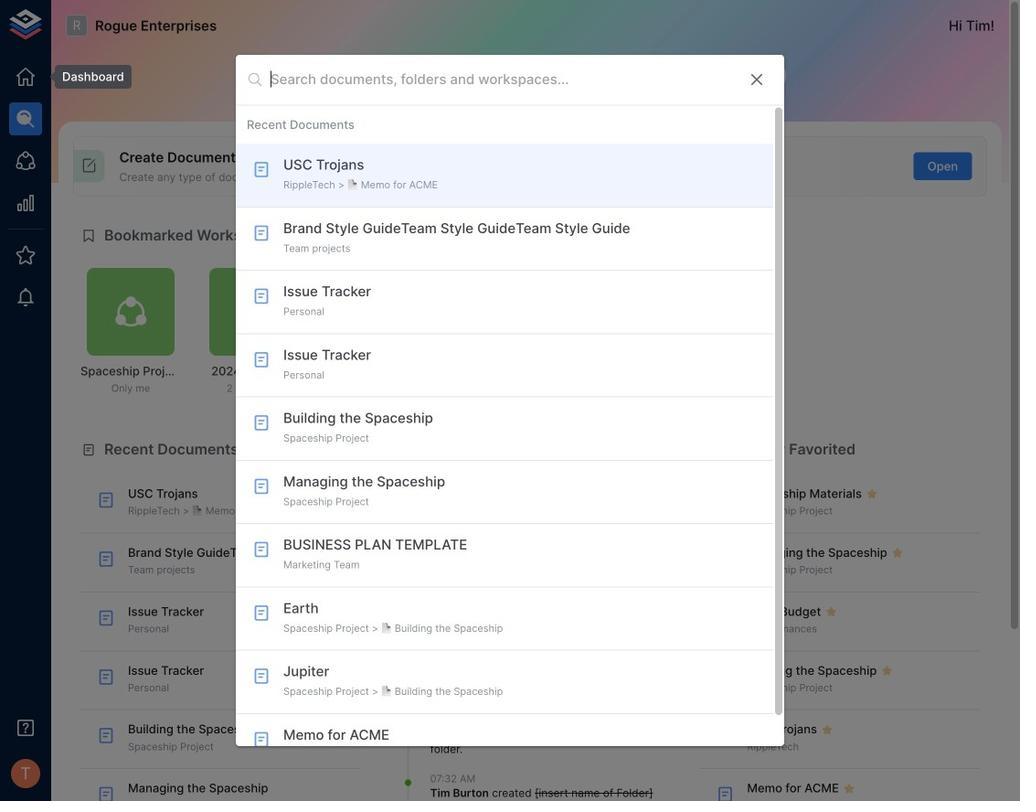 Task type: vqa. For each thing, say whether or not it's contained in the screenshot.
Edit within dialog
no



Task type: locate. For each thing, give the bounding box(es) containing it.
Search documents, folders and workspaces... text field
[[271, 66, 734, 94]]

dialog
[[236, 55, 785, 778]]

tooltip
[[42, 65, 132, 89]]



